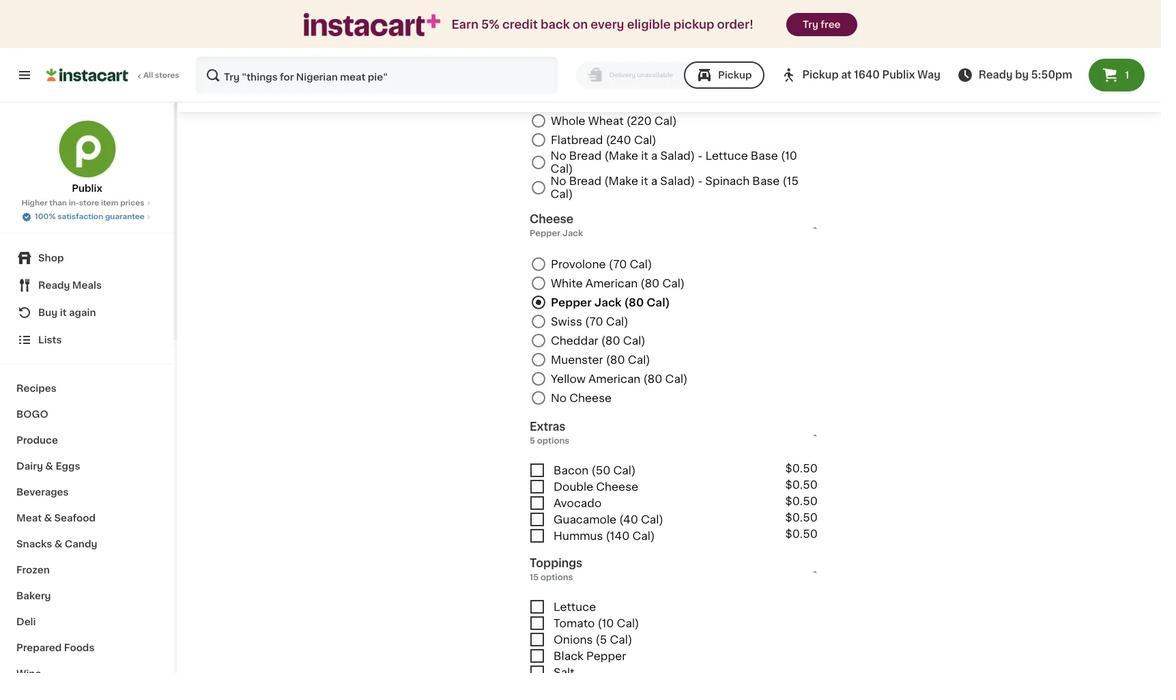 Task type: describe. For each thing, give the bounding box(es) containing it.
list
[[1097, 44, 1112, 54]]

flatbread
[[551, 135, 603, 146]]

$0.50 for cheese
[[786, 479, 818, 490]]

lists
[[38, 335, 62, 345]]

no bread (make it a salad) - spinach base (15 cal)
[[551, 176, 799, 199]]

publix inside popup button
[[883, 70, 915, 80]]

100% satisfaction guarantee inside button
[[35, 213, 145, 221]]

hummus (140 cal)
[[554, 530, 655, 541]]

guarantee inside button
[[105, 213, 145, 221]]

flatbread (240 cal)
[[551, 135, 657, 146]]

prepared foods link
[[8, 635, 166, 661]]

lists link
[[8, 326, 166, 354]]

(240 for flatbread
[[606, 135, 632, 146]]

pickup for pickup
[[718, 70, 752, 80]]

100% satisfaction guarantee button
[[21, 209, 153, 223]]

options for toppings
[[541, 574, 573, 582]]

(make for no bread (make it a salad) - spinach base (15 cal)
[[605, 176, 639, 187]]

whole
[[551, 116, 586, 126]]

deli inside 'link'
[[16, 617, 36, 627]]

$0.50 for (50
[[786, 463, 818, 474]]

credit
[[503, 19, 538, 30]]

shop link
[[8, 244, 166, 272]]

whole wheat (220 cal)
[[551, 116, 677, 126]]

$7.87
[[234, 85, 265, 96]]

publix logo image
[[57, 119, 117, 179]]

onions (5 cal)
[[554, 634, 633, 645]]

a for spinach
[[651, 176, 658, 187]]

ready meals link
[[8, 272, 166, 299]]

higher
[[21, 199, 48, 207]]

with
[[973, 93, 993, 103]]

it for spinach
[[641, 176, 649, 187]]

satisfaction inside 100% satisfaction guarantee link
[[943, 80, 1002, 89]]

100% inside button
[[35, 213, 56, 221]]

& for snacks
[[54, 540, 62, 549]]

publix for publix
[[72, 184, 102, 193]]

service type group
[[577, 61, 765, 89]]

it for lettuce
[[641, 151, 649, 161]]

snacks & candy
[[16, 540, 97, 549]]

buy
[[38, 308, 58, 318]]

- for spinach
[[698, 176, 703, 187]]

3 $0.50 from the top
[[786, 496, 818, 507]]

by
[[1016, 70, 1029, 80]]

publix for publix deli chicken tender sub $7.87 each
[[234, 70, 272, 81]]

double cheese
[[554, 481, 639, 492]]

ready meals button
[[8, 272, 166, 299]]

tender
[[355, 70, 398, 81]]

pickup button
[[684, 61, 765, 89]]

buy it again
[[38, 308, 96, 318]]

add to list button
[[1042, 41, 1112, 58]]

5%
[[482, 19, 500, 30]]

peace
[[995, 93, 1025, 103]]

save
[[942, 44, 966, 54]]

- for lettuce
[[698, 151, 703, 161]]

deli inside the publix deli chicken tender sub $7.87 each
[[275, 70, 299, 81]]

bakery
[[16, 591, 51, 601]]

hummus
[[554, 530, 603, 541]]

(80 for pepper jack (80 cal)
[[625, 297, 644, 308]]

provolone
[[551, 259, 606, 270]]

(70 for swiss
[[585, 316, 604, 327]]

(5
[[596, 634, 607, 645]]

grain
[[598, 96, 629, 107]]

$3.72
[[789, 4, 818, 14]]

(50
[[592, 465, 611, 476]]

foods
[[64, 643, 95, 653]]

pepper jack (80 cal)
[[551, 297, 670, 308]]

dairy
[[16, 462, 43, 471]]

(240 for white
[[586, 77, 611, 88]]

ready for ready meals
[[38, 281, 70, 290]]

in-
[[69, 199, 79, 207]]

save button
[[922, 41, 966, 58]]

white for white american (80 cal)
[[551, 278, 583, 289]]

5 for grain
[[588, 96, 596, 107]]

prepared foods
[[16, 643, 95, 653]]

all stores link
[[46, 56, 180, 94]]

tomato (10 cal)
[[554, 618, 640, 629]]

american for yellow
[[589, 373, 641, 384]]

1 button
[[1089, 59, 1145, 92]]

black
[[554, 651, 584, 662]]

snacks & candy link
[[8, 531, 166, 557]]

express icon image
[[304, 13, 441, 36]]

seafood
[[54, 514, 96, 523]]

1 horizontal spatial 100%
[[915, 80, 941, 89]]

cal) inside no bread (make it a salad) - lettuce base (10 cal)
[[551, 163, 573, 174]]

5:50pm
[[1032, 70, 1073, 80]]

add to list
[[1062, 44, 1112, 54]]

chicken
[[302, 70, 353, 81]]

white for white (240 cal)
[[551, 77, 583, 88]]

bogo link
[[8, 402, 166, 428]]

frozen link
[[8, 557, 166, 583]]

eligible
[[627, 19, 671, 30]]

swiss
[[551, 316, 582, 327]]

try free
[[803, 20, 841, 29]]

black pepper
[[554, 651, 626, 662]]

to
[[1084, 44, 1095, 54]]

candy
[[65, 540, 97, 549]]

free
[[821, 20, 841, 29]]

of
[[1028, 93, 1038, 103]]

5 for options
[[530, 437, 535, 445]]

toppings 15 options
[[530, 558, 583, 582]]

salad) for spinach
[[661, 176, 695, 187]]



Task type: locate. For each thing, give the bounding box(es) containing it.
2 vertical spatial no
[[551, 393, 567, 403]]

1 vertical spatial guarantee
[[105, 213, 145, 221]]

2 a from the top
[[651, 176, 658, 187]]

white up italian
[[551, 77, 583, 88]]

cheese
[[570, 393, 612, 403], [596, 481, 639, 492]]

0 horizontal spatial guarantee
[[105, 213, 145, 221]]

avocado
[[554, 498, 602, 509]]

bread inside no bread (make it a salad) - lettuce base (10 cal)
[[569, 151, 602, 161]]

1 vertical spatial base
[[753, 176, 780, 187]]

yellow
[[551, 373, 586, 384]]

base inside no bread (make it a salad) - lettuce base (10 cal)
[[751, 151, 778, 161]]

beverages
[[16, 488, 69, 497]]

a for lettuce
[[651, 151, 658, 161]]

bakery link
[[8, 583, 166, 609]]

a inside "no bread (make it a salad) - spinach base (15 cal)"
[[651, 176, 658, 187]]

provolone (70 cal)
[[551, 259, 652, 270]]

(make
[[605, 151, 639, 161], [605, 176, 639, 187]]

1 vertical spatial (10
[[598, 618, 614, 629]]

deli up 'each'
[[275, 70, 299, 81]]

onions
[[554, 634, 593, 645]]

dairy & eggs link
[[8, 453, 166, 479]]

double
[[554, 481, 594, 492]]

store
[[79, 199, 99, 207]]

-
[[698, 151, 703, 161], [698, 176, 703, 187]]

(80 up yellow american (80 cal)
[[606, 354, 625, 365]]

1 vertical spatial cheese
[[596, 481, 639, 492]]

cheese down yellow
[[570, 393, 612, 403]]

bread for no bread (make it a salad) - lettuce base (10 cal)
[[569, 151, 602, 161]]

1 horizontal spatial deli
[[275, 70, 299, 81]]

15
[[530, 574, 539, 582]]

no for no cheese
[[551, 393, 567, 403]]

prepared
[[16, 643, 62, 653]]

(15
[[783, 176, 799, 187]]

1 $0.50 from the top
[[786, 463, 818, 474]]

pickup
[[674, 19, 715, 30]]

all
[[143, 72, 153, 79]]

satisfaction
[[943, 80, 1002, 89], [57, 213, 103, 221]]

options down toppings
[[541, 574, 573, 582]]

2 horizontal spatial publix
[[883, 70, 915, 80]]

publix up place
[[883, 70, 915, 80]]

100% down 'higher'
[[35, 213, 56, 221]]

2 vertical spatial it
[[60, 308, 67, 318]]

base for lettuce
[[751, 151, 778, 161]]

1 vertical spatial options
[[541, 574, 573, 582]]

each
[[271, 85, 300, 96]]

white american (80 cal)
[[551, 278, 685, 289]]

salad) inside "no bread (make it a salad) - spinach base (15 cal)"
[[661, 176, 695, 187]]

pickup for pickup at 1640 publix way
[[803, 70, 839, 80]]

ready by 5:50pm link
[[957, 67, 1073, 83]]

1 white from the top
[[551, 77, 583, 88]]

0 vertical spatial american
[[586, 278, 638, 289]]

no inside no bread (make it a salad) - lettuce base (10 cal)
[[551, 151, 567, 161]]

(10 up (15
[[781, 151, 798, 161]]

(270
[[631, 96, 657, 107]]

1 vertical spatial 100%
[[35, 213, 56, 221]]

ready down shop
[[38, 281, 70, 290]]

lettuce inside no bread (make it a salad) - lettuce base (10 cal)
[[706, 151, 748, 161]]

0 vertical spatial (70
[[609, 259, 627, 270]]

shop
[[38, 253, 64, 263]]

0 vertical spatial deli
[[275, 70, 299, 81]]

it down no bread (make it a salad) - lettuce base (10 cal)
[[641, 176, 649, 187]]

$0.50
[[786, 463, 818, 474], [786, 479, 818, 490], [786, 496, 818, 507], [786, 512, 818, 523], [786, 529, 818, 539]]

2 - from the top
[[698, 176, 703, 187]]

a inside no bread (make it a salad) - lettuce base (10 cal)
[[651, 151, 658, 161]]

(80 for white american (80 cal)
[[641, 278, 660, 289]]

1 a from the top
[[651, 151, 658, 161]]

(70 for provolone
[[609, 259, 627, 270]]

1 vertical spatial &
[[44, 514, 52, 523]]

pepper up "swiss"
[[551, 297, 592, 308]]

publix up store
[[72, 184, 102, 193]]

1 vertical spatial bread
[[569, 176, 602, 187]]

0 horizontal spatial deli
[[16, 617, 36, 627]]

0 vertical spatial guarantee
[[1004, 80, 1054, 89]]

american up pepper jack (80 cal)
[[586, 278, 638, 289]]

1 vertical spatial ready
[[38, 281, 70, 290]]

1 vertical spatial satisfaction
[[57, 213, 103, 221]]

0 vertical spatial it
[[641, 151, 649, 161]]

options down extras
[[537, 437, 570, 445]]

1 vertical spatial 100% satisfaction guarantee
[[35, 213, 145, 221]]

1 vertical spatial -
[[698, 176, 703, 187]]

cheese for no cheese
[[570, 393, 612, 403]]

2 vertical spatial &
[[54, 540, 62, 549]]

- up "no bread (make it a salad) - spinach base (15 cal)"
[[698, 151, 703, 161]]

2 bread from the top
[[569, 176, 602, 187]]

it inside "no bread (make it a salad) - spinach base (15 cal)"
[[641, 176, 649, 187]]

100% satisfaction guarantee down higher than in-store item prices link
[[35, 213, 145, 221]]

bacon
[[554, 465, 589, 476]]

1 horizontal spatial 5
[[588, 96, 596, 107]]

1 horizontal spatial satisfaction
[[943, 80, 1002, 89]]

0 vertical spatial 5
[[588, 96, 596, 107]]

(240 down whole wheat (220 cal)
[[606, 135, 632, 146]]

beverages link
[[8, 479, 166, 505]]

0 vertical spatial lettuce
[[706, 151, 748, 161]]

base for spinach
[[753, 176, 780, 187]]

1 - from the top
[[698, 151, 703, 161]]

no cheese
[[551, 393, 612, 403]]

jack
[[595, 297, 622, 308]]

2 white from the top
[[551, 278, 583, 289]]

frozen
[[16, 565, 50, 575]]

lettuce up spinach
[[706, 151, 748, 161]]

cheddar
[[551, 335, 599, 346]]

2 (make from the top
[[605, 176, 639, 187]]

cal) inside "no bread (make it a salad) - spinach base (15 cal)"
[[551, 188, 573, 199]]

5 $0.50 from the top
[[786, 529, 818, 539]]

0 vertical spatial 100% satisfaction guarantee
[[915, 80, 1054, 89]]

1 horizontal spatial lettuce
[[706, 151, 748, 161]]

0 horizontal spatial (10
[[598, 618, 614, 629]]

all stores
[[143, 72, 179, 79]]

1 horizontal spatial guarantee
[[1004, 80, 1054, 89]]

options inside toppings 15 options
[[541, 574, 573, 582]]

salad) for lettuce
[[661, 151, 695, 161]]

meat & seafood
[[16, 514, 96, 523]]

satisfaction inside 100% satisfaction guarantee button
[[57, 213, 103, 221]]

earn 5% credit back on every eligible pickup order!
[[452, 19, 754, 30]]

1 salad) from the top
[[661, 151, 695, 161]]

1 vertical spatial pepper
[[587, 651, 626, 662]]

1 horizontal spatial pickup
[[803, 70, 839, 80]]

1
[[1126, 70, 1130, 80]]

lettuce up tomato
[[554, 602, 596, 612]]

salad) down no bread (make it a salad) - lettuce base (10 cal)
[[661, 176, 695, 187]]

0 horizontal spatial 100%
[[35, 213, 56, 221]]

options
[[537, 437, 570, 445], [541, 574, 573, 582]]

0 horizontal spatial pickup
[[718, 70, 752, 80]]

cheese for double cheese
[[596, 481, 639, 492]]

2 salad) from the top
[[661, 176, 695, 187]]

0 horizontal spatial publix
[[72, 184, 102, 193]]

0 vertical spatial (make
[[605, 151, 639, 161]]

a up "no bread (make it a salad) - spinach base (15 cal)"
[[651, 151, 658, 161]]

0 vertical spatial satisfaction
[[943, 80, 1002, 89]]

than
[[49, 199, 67, 207]]

recipes
[[16, 384, 57, 393]]

1 horizontal spatial (10
[[781, 151, 798, 161]]

salad) up "no bread (make it a salad) - spinach base (15 cal)"
[[661, 151, 695, 161]]

bacon (50 cal)
[[554, 465, 636, 476]]

mind.
[[1040, 93, 1067, 103]]

(70 up "cheddar (80 cal)"
[[585, 316, 604, 327]]

pickup left at
[[803, 70, 839, 80]]

publix deli chicken tender sub $7.87 each
[[234, 70, 425, 96]]

1 vertical spatial (make
[[605, 176, 639, 187]]

0 horizontal spatial 5
[[530, 437, 535, 445]]

1 vertical spatial salad)
[[661, 176, 695, 187]]

- left spinach
[[698, 176, 703, 187]]

(40
[[620, 514, 638, 525]]

1 vertical spatial lettuce
[[554, 602, 596, 612]]

(80 up pepper jack (80 cal)
[[641, 278, 660, 289]]

0 vertical spatial -
[[698, 151, 703, 161]]

add
[[1062, 44, 1082, 54]]

salad)
[[661, 151, 695, 161], [661, 176, 695, 187]]

0 vertical spatial no
[[551, 151, 567, 161]]

it inside no bread (make it a salad) - lettuce base (10 cal)
[[641, 151, 649, 161]]

pickup
[[803, 70, 839, 80], [718, 70, 752, 80]]

bread for no bread (make it a salad) - spinach base (15 cal)
[[569, 176, 602, 187]]

no for no bread (make it a salad) - spinach base (15 cal)
[[551, 176, 567, 187]]

& for meat
[[44, 514, 52, 523]]

ready for ready by 5:50pm
[[979, 70, 1013, 80]]

try
[[803, 20, 819, 29]]

0 horizontal spatial lettuce
[[554, 602, 596, 612]]

guarantee
[[1004, 80, 1054, 89], [105, 213, 145, 221]]

on
[[573, 19, 588, 30]]

100%
[[915, 80, 941, 89], [35, 213, 56, 221]]

$0.50 for (140
[[786, 529, 818, 539]]

american down 'muenster (80 cal)'
[[589, 373, 641, 384]]

0 vertical spatial (10
[[781, 151, 798, 161]]

eggs
[[56, 462, 80, 471]]

0 horizontal spatial 100% satisfaction guarantee
[[35, 213, 145, 221]]

ready meals
[[38, 281, 102, 290]]

no inside "no bread (make it a salad) - spinach base (15 cal)"
[[551, 176, 567, 187]]

publix link
[[57, 119, 117, 195]]

item
[[101, 199, 118, 207]]

& for dairy
[[45, 462, 53, 471]]

pickup inside button
[[718, 70, 752, 80]]

(80 for yellow american (80 cal)
[[644, 373, 663, 384]]

(70 up white american (80 cal)
[[609, 259, 627, 270]]

0 vertical spatial pepper
[[551, 297, 592, 308]]

0 horizontal spatial ready
[[38, 281, 70, 290]]

1 vertical spatial american
[[589, 373, 641, 384]]

guarantee down prices
[[105, 213, 145, 221]]

no for no bread (make it a salad) - lettuce base (10 cal)
[[551, 151, 567, 161]]

0 horizontal spatial satisfaction
[[57, 213, 103, 221]]

white down provolone
[[551, 278, 583, 289]]

0 vertical spatial 100%
[[915, 80, 941, 89]]

satisfaction up place your order with peace of mind.
[[943, 80, 1002, 89]]

pickup at 1640 publix way button
[[781, 56, 941, 94]]

1 vertical spatial (240
[[606, 135, 632, 146]]

publix inside the publix deli chicken tender sub $7.87 each
[[234, 70, 272, 81]]

100% satisfaction guarantee link
[[915, 78, 1054, 91]]

(make for no bread (make it a salad) - lettuce base (10 cal)
[[605, 151, 639, 161]]

(240 up grain
[[586, 77, 611, 88]]

1 horizontal spatial 100% satisfaction guarantee
[[915, 80, 1054, 89]]

1 vertical spatial 5
[[530, 437, 535, 445]]

- inside no bread (make it a salad) - lettuce base (10 cal)
[[698, 151, 703, 161]]

1 vertical spatial (70
[[585, 316, 604, 327]]

None search field
[[195, 56, 559, 94]]

toppings
[[530, 558, 583, 569]]

0 vertical spatial salad)
[[661, 151, 695, 161]]

base
[[751, 151, 778, 161], [753, 176, 780, 187]]

guarantee up the of
[[1004, 80, 1054, 89]]

extras 5 options
[[530, 421, 570, 445]]

1 horizontal spatial ready
[[979, 70, 1013, 80]]

(80 down 'muenster (80 cal)'
[[644, 373, 663, 384]]

your
[[920, 93, 942, 103]]

(make inside "no bread (make it a salad) - spinach base (15 cal)"
[[605, 176, 639, 187]]

it down '(220'
[[641, 151, 649, 161]]

& left candy
[[54, 540, 62, 549]]

options inside extras 5 options
[[537, 437, 570, 445]]

meals
[[72, 281, 102, 290]]

swiss (70 cal)
[[551, 316, 629, 327]]

1 vertical spatial white
[[551, 278, 583, 289]]

0 vertical spatial base
[[751, 151, 778, 161]]

pickup down order! on the right of page
[[718, 70, 752, 80]]

5 down extras
[[530, 437, 535, 445]]

higher than in-store item prices link
[[21, 198, 153, 209]]

snacks
[[16, 540, 52, 549]]

options for extras
[[537, 437, 570, 445]]

(220
[[627, 116, 652, 126]]

it right buy on the left top of the page
[[60, 308, 67, 318]]

Search field
[[197, 57, 558, 93]]

pepper down (5
[[587, 651, 626, 662]]

1 vertical spatial no
[[551, 176, 567, 187]]

satisfaction down higher than in-store item prices
[[57, 213, 103, 221]]

100% satisfaction guarantee up with
[[915, 80, 1054, 89]]

deli link
[[8, 609, 166, 635]]

ready left by
[[979, 70, 1013, 80]]

way
[[918, 70, 941, 80]]

deli down bakery
[[16, 617, 36, 627]]

cheese down '(50'
[[596, 481, 639, 492]]

salad) inside no bread (make it a salad) - lettuce base (10 cal)
[[661, 151, 695, 161]]

(10 inside no bread (make it a salad) - lettuce base (10 cal)
[[781, 151, 798, 161]]

1 (make from the top
[[605, 151, 639, 161]]

1 vertical spatial it
[[641, 176, 649, 187]]

again
[[69, 308, 96, 318]]

- inside "no bread (make it a salad) - spinach base (15 cal)"
[[698, 176, 703, 187]]

1 horizontal spatial publix
[[234, 70, 272, 81]]

4 $0.50 from the top
[[786, 512, 818, 523]]

ready by 5:50pm
[[979, 70, 1073, 80]]

0 vertical spatial bread
[[569, 151, 602, 161]]

0 vertical spatial a
[[651, 151, 658, 161]]

(80 up 'muenster (80 cal)'
[[601, 335, 621, 346]]

& inside 'link'
[[45, 462, 53, 471]]

0 horizontal spatial (70
[[585, 316, 604, 327]]

0 vertical spatial ready
[[979, 70, 1013, 80]]

place your order with peace of mind.
[[891, 93, 1067, 103]]

base inside "no bread (make it a salad) - spinach base (15 cal)"
[[753, 176, 780, 187]]

publix up $7.87
[[234, 70, 272, 81]]

& left eggs
[[45, 462, 53, 471]]

bread inside "no bread (make it a salad) - spinach base (15 cal)"
[[569, 176, 602, 187]]

0 vertical spatial options
[[537, 437, 570, 445]]

cheddar (80 cal)
[[551, 335, 646, 346]]

produce
[[16, 436, 58, 445]]

0 vertical spatial &
[[45, 462, 53, 471]]

1 vertical spatial a
[[651, 176, 658, 187]]

american for white
[[586, 278, 638, 289]]

instacart logo image
[[46, 67, 128, 83]]

dairy & eggs
[[16, 462, 80, 471]]

lettuce
[[706, 151, 748, 161], [554, 602, 596, 612]]

recipes link
[[8, 376, 166, 402]]

0 vertical spatial cheese
[[570, 393, 612, 403]]

(make inside no bread (make it a salad) - lettuce base (10 cal)
[[605, 151, 639, 161]]

0 vertical spatial white
[[551, 77, 583, 88]]

(10 up (5
[[598, 618, 614, 629]]

every
[[591, 19, 625, 30]]

buy it again link
[[8, 299, 166, 326]]

100% up "your"
[[915, 80, 941, 89]]

2 $0.50 from the top
[[786, 479, 818, 490]]

spinach
[[706, 176, 750, 187]]

1 vertical spatial deli
[[16, 617, 36, 627]]

$0.50 for (40
[[786, 512, 818, 523]]

5 inside extras 5 options
[[530, 437, 535, 445]]

1640
[[855, 70, 880, 80]]

meat
[[16, 514, 42, 523]]

0 vertical spatial (240
[[586, 77, 611, 88]]

pickup inside popup button
[[803, 70, 839, 80]]

white
[[551, 77, 583, 88], [551, 278, 583, 289]]

a down no bread (make it a salad) - lettuce base (10 cal)
[[651, 176, 658, 187]]

(80 down white american (80 cal)
[[625, 297, 644, 308]]

italian 5 grain (270 cal)
[[551, 96, 683, 107]]

100% satisfaction guarantee
[[915, 80, 1054, 89], [35, 213, 145, 221]]

american
[[586, 278, 638, 289], [589, 373, 641, 384]]

ready inside dropdown button
[[38, 281, 70, 290]]

tomato
[[554, 618, 595, 629]]

1 horizontal spatial (70
[[609, 259, 627, 270]]

5 down white (240 cal)
[[588, 96, 596, 107]]

(140
[[606, 530, 630, 541]]

1 bread from the top
[[569, 151, 602, 161]]

& right meat in the left of the page
[[44, 514, 52, 523]]

&
[[45, 462, 53, 471], [44, 514, 52, 523], [54, 540, 62, 549]]



Task type: vqa. For each thing, say whether or not it's contained in the screenshot.
options inside the TOPPINGS 15 OPTIONS
yes



